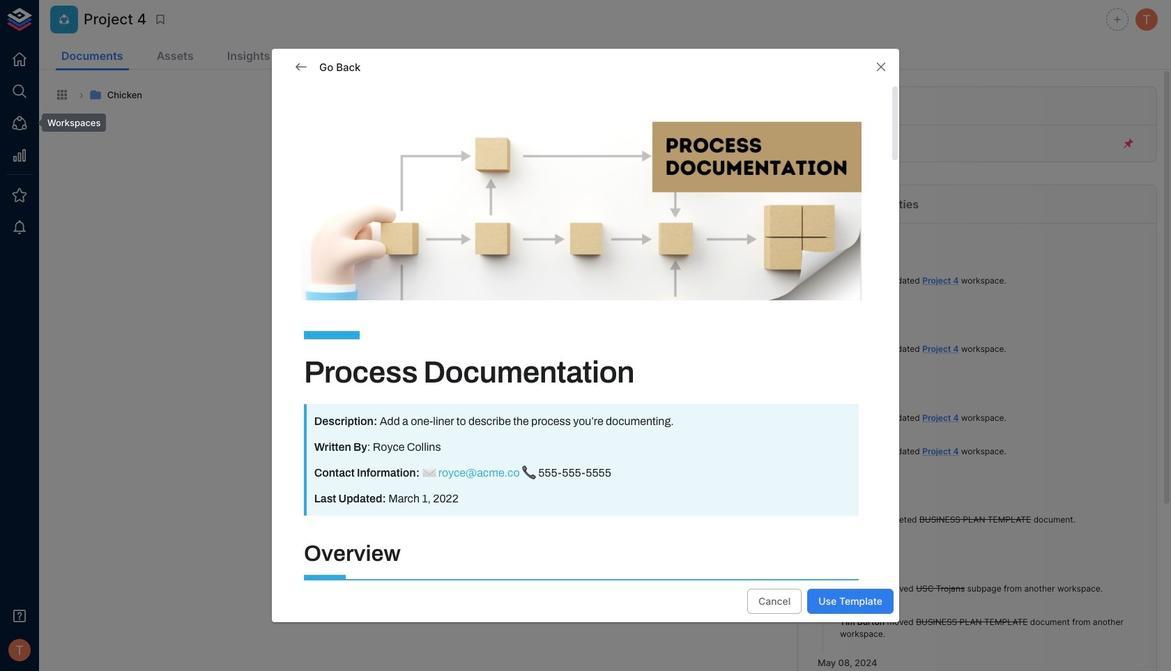 Task type: locate. For each thing, give the bounding box(es) containing it.
bookmark image
[[154, 13, 167, 26]]

dialog
[[272, 49, 899, 671]]

tooltip
[[32, 114, 106, 132]]

unpin image
[[1122, 137, 1135, 150]]



Task type: vqa. For each thing, say whether or not it's contained in the screenshot.
Search Templates... text field
no



